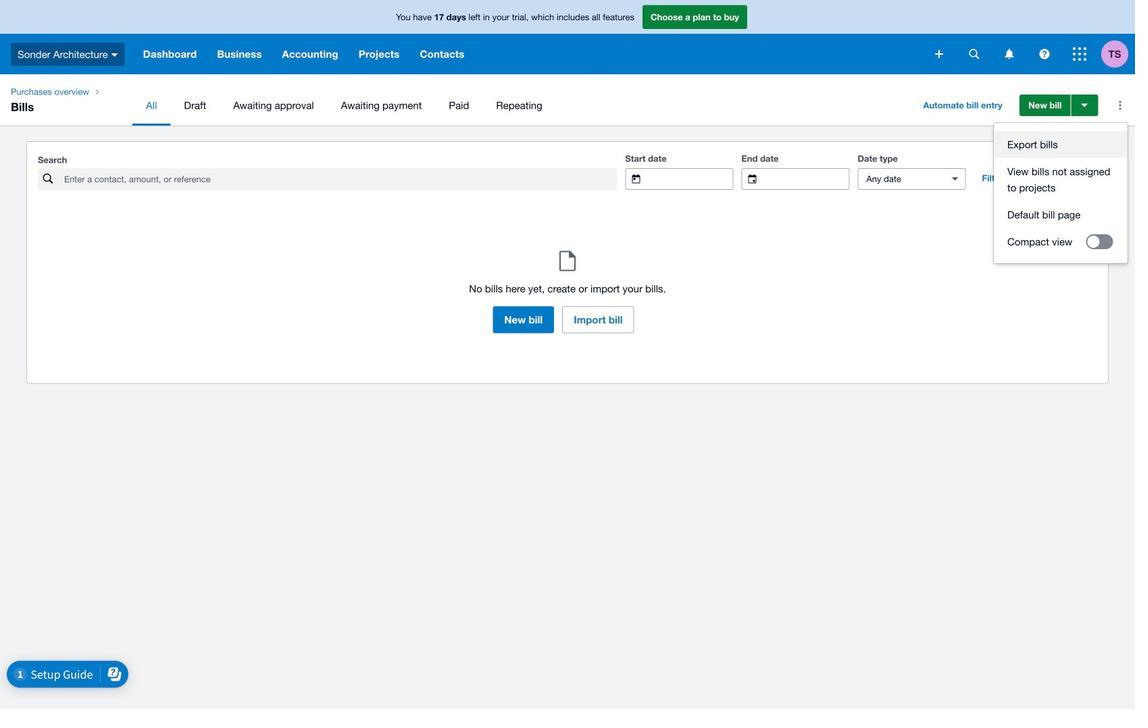 Task type: locate. For each thing, give the bounding box(es) containing it.
list box
[[994, 123, 1128, 264]]

svg image
[[969, 49, 980, 59], [1040, 49, 1050, 59]]

group
[[994, 123, 1128, 264]]

svg image
[[1073, 47, 1087, 61], [1005, 49, 1014, 59], [935, 50, 943, 58], [111, 53, 118, 57]]

banner
[[0, 0, 1135, 74]]

menu
[[132, 85, 905, 126]]

navigation
[[0, 74, 1135, 126]]

1 horizontal spatial svg image
[[1040, 49, 1050, 59]]

0 horizontal spatial svg image
[[969, 49, 980, 59]]

None field
[[651, 169, 733, 189], [767, 169, 849, 189], [859, 169, 940, 189], [651, 169, 733, 189], [767, 169, 849, 189], [859, 169, 940, 189]]

overflow menu image
[[1107, 92, 1134, 119]]



Task type: vqa. For each thing, say whether or not it's contained in the screenshot.
ENTER A CONTACT, AMOUNT, OR REFERENCE 'field'
yes



Task type: describe. For each thing, give the bounding box(es) containing it.
1 svg image from the left
[[969, 49, 980, 59]]

2 svg image from the left
[[1040, 49, 1050, 59]]

Enter a contact, amount, or reference field
[[63, 169, 617, 190]]



